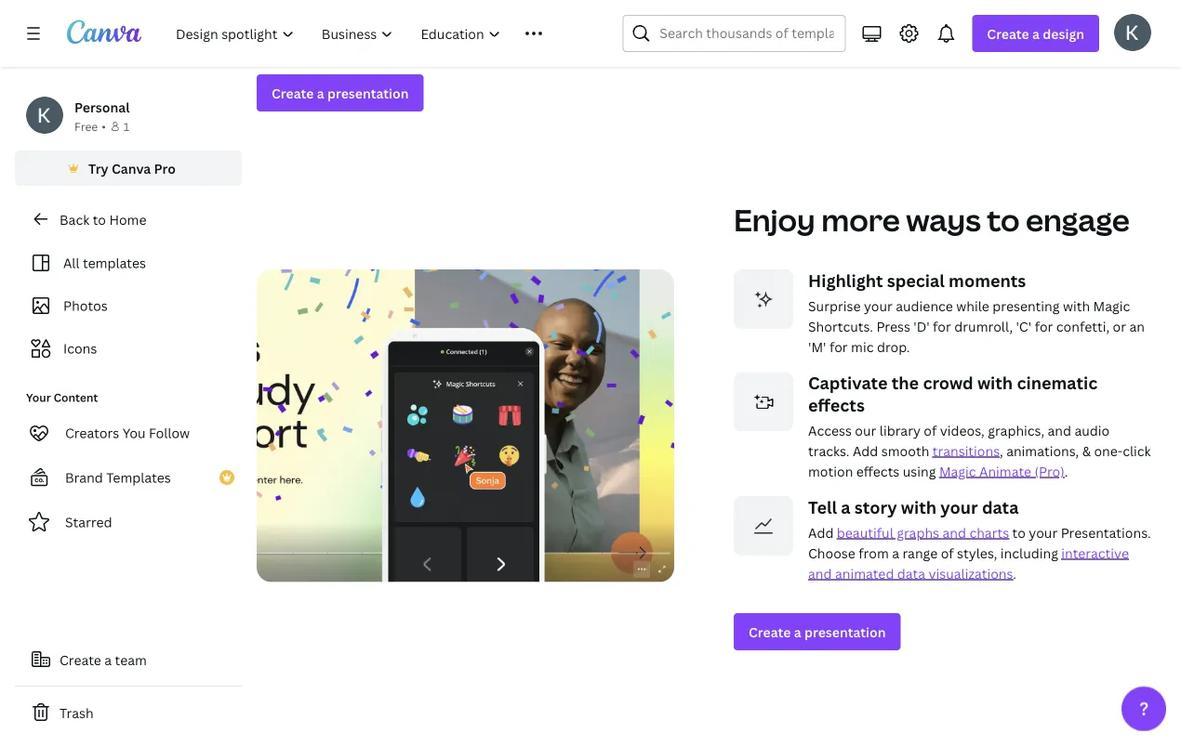 Task type: describe. For each thing, give the bounding box(es) containing it.
library
[[880, 422, 921, 440]]

0 horizontal spatial add
[[808, 524, 834, 542]]

and inside interactive and animated data visualizations
[[808, 565, 832, 583]]

on
[[362, 26, 379, 43]]

,
[[1000, 442, 1003, 460]]

access
[[808, 422, 852, 440]]

mic
[[851, 338, 874, 356]]

pro
[[154, 160, 176, 177]]

brand
[[65, 469, 103, 487]]

scan,
[[590, 5, 622, 23]]

presenting
[[993, 297, 1060, 315]]

try canva pro
[[88, 160, 176, 177]]

more
[[822, 200, 900, 241]]

templates
[[106, 469, 171, 487]]

trash
[[60, 705, 94, 722]]

interactive and animated data visualizations link
[[808, 545, 1129, 583]]

surprise
[[808, 297, 861, 315]]

audience inside highlight special moments surprise your audience while presenting with magic shortcuts. press 'd' for drumroll, 'c' for confetti, or an 'm' for mic drop.
[[896, 297, 953, 315]]

an
[[1130, 318, 1145, 335]]

(pro)
[[1035, 463, 1065, 481]]

tell a story with your data
[[808, 496, 1019, 519]]

&
[[1082, 442, 1091, 460]]

smooth
[[881, 442, 929, 460]]

animate
[[979, 463, 1032, 481]]

free
[[74, 119, 98, 134]]

0 vertical spatial create a presentation link
[[257, 75, 424, 112]]

create a design
[[987, 25, 1084, 42]]

audio
[[1075, 422, 1110, 440]]

starred link
[[15, 504, 242, 541]]

audience inside . your audience can join the conversation with a qr code scan, and vote on favorite questions or comments.
[[609, 0, 667, 2]]

, animations, & one-click motion effects using
[[808, 442, 1151, 481]]

enjoy more ways to engage
[[734, 200, 1130, 241]]

design
[[1043, 25, 1084, 42]]

range
[[903, 545, 938, 562]]

motion
[[808, 463, 853, 481]]

to right back
[[93, 211, 106, 228]]

free •
[[74, 119, 106, 134]]

0 horizontal spatial for
[[830, 338, 848, 356]]

photos link
[[26, 288, 231, 324]]

vote
[[331, 26, 359, 43]]

one-
[[1094, 442, 1123, 460]]

and inside . your audience can join the conversation with a qr code scan, and vote on favorite questions or comments.
[[625, 5, 649, 23]]

graphs
[[897, 524, 939, 542]]

add beautiful graphs and charts
[[808, 524, 1009, 542]]

a inside . your audience can join the conversation with a qr code scan, and vote on favorite questions or comments.
[[523, 5, 530, 23]]

brand templates link
[[15, 459, 242, 497]]

a inside to your presentations. choose from a range of styles, including
[[892, 545, 899, 562]]

cinematic
[[1017, 372, 1098, 394]]

styles,
[[957, 545, 997, 562]]

create inside dropdown button
[[987, 25, 1029, 42]]

try
[[88, 160, 108, 177]]

content
[[54, 390, 98, 406]]

of inside access our library of videos, graphics, and audio tracks. add smooth
[[924, 422, 937, 440]]

magic inside highlight special moments surprise your audience while presenting with magic shortcuts. press 'd' for drumroll, 'c' for confetti, or an 'm' for mic drop.
[[1093, 297, 1130, 315]]

favorite
[[382, 26, 431, 43]]

the inside captivate the crowd with cinematic effects
[[892, 372, 919, 394]]

you
[[123, 425, 146, 442]]

personal
[[74, 98, 130, 116]]

1 horizontal spatial for
[[933, 318, 951, 335]]

magic animate (pro) .
[[939, 463, 1068, 481]]

the inside . your audience can join the conversation with a qr code scan, and vote on favorite questions or comments.
[[383, 5, 404, 23]]

of inside to your presentations. choose from a range of styles, including
[[941, 545, 954, 562]]

with up graphs
[[901, 496, 937, 519]]

to your presentations. choose from a range of styles, including
[[808, 524, 1151, 562]]

templates
[[83, 254, 146, 272]]

special
[[887, 269, 945, 292]]

charts
[[970, 524, 1009, 542]]

try canva pro button
[[15, 151, 242, 186]]

1
[[124, 119, 130, 134]]

back
[[60, 211, 89, 228]]

back to home
[[60, 211, 146, 228]]

confetti,
[[1056, 318, 1110, 335]]

•
[[102, 119, 106, 134]]

0 vertical spatial create a presentation
[[272, 84, 409, 102]]

follow
[[149, 425, 190, 442]]

your for audience
[[864, 297, 893, 315]]

beautiful
[[837, 524, 894, 542]]

interactive and animated data visualizations
[[808, 545, 1129, 583]]

a inside dropdown button
[[1032, 25, 1040, 42]]

to right the ways
[[987, 200, 1020, 241]]

effects inside captivate the crowd with cinematic effects
[[808, 394, 865, 417]]

captivate the crowd with cinematic effects
[[808, 372, 1098, 417]]

videos,
[[940, 422, 985, 440]]

kendall parks image
[[1114, 14, 1151, 51]]

captivate
[[808, 372, 888, 394]]

'c'
[[1016, 318, 1032, 335]]

creators you follow
[[65, 425, 190, 442]]

highlight
[[808, 269, 883, 292]]

join
[[357, 5, 380, 23]]

while
[[956, 297, 989, 315]]

'd'
[[914, 318, 930, 335]]

all templates link
[[26, 246, 231, 281]]

to inside to your presentations. choose from a range of styles, including
[[1013, 524, 1026, 542]]

drumroll,
[[955, 318, 1013, 335]]



Task type: locate. For each thing, give the bounding box(es) containing it.
transitions link
[[933, 442, 1000, 460]]

1 vertical spatial .
[[1065, 463, 1068, 481]]

your
[[578, 0, 606, 2], [26, 390, 51, 406]]

all templates
[[63, 254, 146, 272]]

None search field
[[623, 15, 846, 52]]

interactive
[[1062, 545, 1129, 562]]

of right library
[[924, 422, 937, 440]]

0 horizontal spatial the
[[383, 5, 404, 23]]

creators you follow link
[[15, 415, 242, 452]]

of
[[924, 422, 937, 440], [941, 545, 954, 562]]

.
[[571, 0, 575, 2], [1065, 463, 1068, 481], [1013, 565, 1017, 583]]

your for data
[[941, 496, 978, 519]]

. your audience can join the conversation with a qr code scan, and vote on favorite questions or comments.
[[331, 0, 667, 43]]

presentation
[[327, 84, 409, 102], [804, 624, 886, 641]]

create a team button
[[15, 642, 242, 679]]

1 vertical spatial of
[[941, 545, 954, 562]]

click
[[1123, 442, 1151, 460]]

and up styles, on the right bottom of page
[[943, 524, 966, 542]]

create a presentation down 'animated'
[[749, 624, 886, 641]]

to
[[987, 200, 1020, 241], [93, 211, 106, 228], [1013, 524, 1026, 542]]

0 vertical spatial presentation
[[327, 84, 409, 102]]

1 vertical spatial create a presentation link
[[734, 614, 901, 651]]

crowd
[[923, 372, 974, 394]]

. for .
[[1013, 565, 1017, 583]]

the down drop.
[[892, 372, 919, 394]]

Search search field
[[660, 16, 834, 51]]

from
[[859, 545, 889, 562]]

data down range
[[897, 565, 926, 583]]

create
[[987, 25, 1029, 42], [272, 84, 314, 102], [749, 624, 791, 641], [60, 652, 101, 669]]

0 vertical spatial audience
[[609, 0, 667, 2]]

a
[[523, 5, 530, 23], [1032, 25, 1040, 42], [317, 84, 324, 102], [841, 496, 851, 519], [892, 545, 899, 562], [794, 624, 801, 641], [104, 652, 112, 669]]

a inside button
[[104, 652, 112, 669]]

1 horizontal spatial presentation
[[804, 624, 886, 641]]

1 vertical spatial data
[[897, 565, 926, 583]]

enjoy
[[734, 200, 815, 241]]

data inside interactive and animated data visualizations
[[897, 565, 926, 583]]

create a presentation link
[[257, 75, 424, 112], [734, 614, 901, 651]]

presentation for the topmost create a presentation link
[[327, 84, 409, 102]]

add down our
[[853, 442, 878, 460]]

beautiful graphs and charts link
[[837, 524, 1009, 542]]

creators
[[65, 425, 119, 442]]

1 vertical spatial effects
[[856, 463, 900, 481]]

presentation for bottommost create a presentation link
[[804, 624, 886, 641]]

1 horizontal spatial create a presentation link
[[734, 614, 901, 651]]

0 vertical spatial the
[[383, 5, 404, 23]]

your up press
[[864, 297, 893, 315]]

choose
[[808, 545, 856, 562]]

with
[[492, 5, 520, 23], [1063, 297, 1090, 315], [977, 372, 1013, 394], [901, 496, 937, 519]]

for
[[933, 318, 951, 335], [1035, 318, 1053, 335], [830, 338, 848, 356]]

create inside create a team button
[[60, 652, 101, 669]]

magic down 'transitions'
[[939, 463, 976, 481]]

effects inside the , animations, & one-click motion effects using
[[856, 463, 900, 481]]

0 horizontal spatial create a presentation link
[[257, 75, 424, 112]]

animated
[[835, 565, 894, 583]]

team
[[115, 652, 147, 669]]

presentation down on
[[327, 84, 409, 102]]

0 horizontal spatial of
[[924, 422, 937, 440]]

1 horizontal spatial audience
[[896, 297, 953, 315]]

. inside . your audience can join the conversation with a qr code scan, and vote on favorite questions or comments.
[[571, 0, 575, 2]]

0 vertical spatial effects
[[808, 394, 865, 417]]

your up charts
[[941, 496, 978, 519]]

1 horizontal spatial or
[[1113, 318, 1126, 335]]

magic up 'an'
[[1093, 297, 1130, 315]]

qr
[[533, 5, 552, 23]]

for down shortcuts.
[[830, 338, 848, 356]]

code
[[555, 5, 586, 23]]

back to home link
[[15, 201, 242, 238]]

. for . your audience can join the conversation with a qr code scan, and vote on favorite questions or comments.
[[571, 0, 575, 2]]

visualizations
[[929, 565, 1013, 583]]

and inside access our library of videos, graphics, and audio tracks. add smooth
[[1048, 422, 1071, 440]]

1 vertical spatial create a presentation
[[749, 624, 886, 641]]

your inside to your presentations. choose from a range of styles, including
[[1029, 524, 1058, 542]]

preview of remote control feature on canva presentations image
[[257, 269, 674, 583]]

0 vertical spatial your
[[578, 0, 606, 2]]

create a team
[[60, 652, 147, 669]]

to up including
[[1013, 524, 1026, 542]]

the up favorite
[[383, 5, 404, 23]]

using
[[903, 463, 936, 481]]

tracks.
[[808, 442, 850, 460]]

top level navigation element
[[164, 15, 578, 52], [164, 15, 578, 52]]

canva
[[112, 160, 151, 177]]

0 vertical spatial add
[[853, 442, 878, 460]]

create a design button
[[972, 15, 1099, 52]]

ways
[[906, 200, 981, 241]]

0 horizontal spatial your
[[26, 390, 51, 406]]

access our library of videos, graphics, and audio tracks. add smooth
[[808, 422, 1110, 460]]

2 vertical spatial your
[[1029, 524, 1058, 542]]

or inside . your audience can join the conversation with a qr code scan, and vote on favorite questions or comments.
[[499, 26, 512, 43]]

0 horizontal spatial your
[[864, 297, 893, 315]]

add up the choose
[[808, 524, 834, 542]]

or inside highlight special moments surprise your audience while presenting with magic shortcuts. press 'd' for drumroll, 'c' for confetti, or an 'm' for mic drop.
[[1113, 318, 1126, 335]]

starred
[[65, 514, 112, 532]]

1 vertical spatial add
[[808, 524, 834, 542]]

create a presentation
[[272, 84, 409, 102], [749, 624, 886, 641]]

your up including
[[1029, 524, 1058, 542]]

and up animations,
[[1048, 422, 1071, 440]]

all
[[63, 254, 80, 272]]

your
[[864, 297, 893, 315], [941, 496, 978, 519], [1029, 524, 1058, 542]]

transitions
[[933, 442, 1000, 460]]

1 horizontal spatial data
[[982, 496, 1019, 519]]

icons
[[63, 340, 97, 358]]

1 horizontal spatial your
[[578, 0, 606, 2]]

1 vertical spatial the
[[892, 372, 919, 394]]

captivate the crowd with cinematic effects image
[[734, 372, 793, 432]]

effects down smooth
[[856, 463, 900, 481]]

add inside access our library of videos, graphics, and audio tracks. add smooth
[[853, 442, 878, 460]]

home
[[109, 211, 146, 228]]

audience up the 'd'
[[896, 297, 953, 315]]

comments.
[[516, 26, 585, 43]]

highlight special moments image
[[734, 270, 793, 329]]

engage
[[1026, 200, 1130, 241]]

with inside highlight special moments surprise your audience while presenting with magic shortcuts. press 'd' for drumroll, 'c' for confetti, or an 'm' for mic drop.
[[1063, 297, 1090, 315]]

1 horizontal spatial of
[[941, 545, 954, 562]]

0 vertical spatial or
[[499, 26, 512, 43]]

1 horizontal spatial .
[[1013, 565, 1017, 583]]

animations,
[[1006, 442, 1079, 460]]

for right the 'd'
[[933, 318, 951, 335]]

with up confetti,
[[1063, 297, 1090, 315]]

data up charts
[[982, 496, 1019, 519]]

. down animations,
[[1065, 463, 1068, 481]]

1 horizontal spatial create a presentation
[[749, 624, 886, 641]]

1 horizontal spatial your
[[941, 496, 978, 519]]

. down including
[[1013, 565, 1017, 583]]

1 vertical spatial or
[[1113, 318, 1126, 335]]

your inside highlight special moments surprise your audience while presenting with magic shortcuts. press 'd' for drumroll, 'c' for confetti, or an 'm' for mic drop.
[[864, 297, 893, 315]]

2 vertical spatial .
[[1013, 565, 1017, 583]]

1 vertical spatial your
[[941, 496, 978, 519]]

data
[[982, 496, 1019, 519], [897, 565, 926, 583]]

0 horizontal spatial create a presentation
[[272, 84, 409, 102]]

2 horizontal spatial for
[[1035, 318, 1053, 335]]

1 vertical spatial presentation
[[804, 624, 886, 641]]

or right questions
[[499, 26, 512, 43]]

with inside captivate the crowd with cinematic effects
[[977, 372, 1013, 394]]

moments
[[949, 269, 1026, 292]]

shortcuts.
[[808, 318, 873, 335]]

1 horizontal spatial magic
[[1093, 297, 1130, 315]]

audience
[[609, 0, 667, 2], [896, 297, 953, 315]]

story
[[855, 496, 897, 519]]

0 horizontal spatial presentation
[[327, 84, 409, 102]]

0 horizontal spatial audience
[[609, 0, 667, 2]]

with right crowd
[[977, 372, 1013, 394]]

2 horizontal spatial your
[[1029, 524, 1058, 542]]

for right 'c'
[[1035, 318, 1053, 335]]

icons link
[[26, 331, 231, 366]]

with left the "qr" at the left top of page
[[492, 5, 520, 23]]

tell a story with your data image
[[734, 497, 793, 556]]

0 horizontal spatial data
[[897, 565, 926, 583]]

or left 'an'
[[1113, 318, 1126, 335]]

can
[[331, 5, 354, 23]]

0 horizontal spatial .
[[571, 0, 575, 2]]

2 horizontal spatial .
[[1065, 463, 1068, 481]]

add
[[853, 442, 878, 460], [808, 524, 834, 542]]

tell
[[808, 496, 837, 519]]

1 horizontal spatial add
[[853, 442, 878, 460]]

magic
[[1093, 297, 1130, 315], [939, 463, 976, 481]]

photos
[[63, 297, 108, 315]]

0 vertical spatial your
[[864, 297, 893, 315]]

magic animate (pro) link
[[939, 463, 1065, 481]]

effects
[[808, 394, 865, 417], [856, 463, 900, 481]]

0 vertical spatial of
[[924, 422, 937, 440]]

0 horizontal spatial magic
[[939, 463, 976, 481]]

1 vertical spatial your
[[26, 390, 51, 406]]

graphics,
[[988, 422, 1045, 440]]

0 horizontal spatial or
[[499, 26, 512, 43]]

and right scan,
[[625, 5, 649, 23]]

0 vertical spatial data
[[982, 496, 1019, 519]]

create a presentation down vote
[[272, 84, 409, 102]]

your content
[[26, 390, 98, 406]]

with inside . your audience can join the conversation with a qr code scan, and vote on favorite questions or comments.
[[492, 5, 520, 23]]

and down the choose
[[808, 565, 832, 583]]

drop.
[[877, 338, 910, 356]]

create a presentation link down 'animated'
[[734, 614, 901, 651]]

effects up access
[[808, 394, 865, 417]]

brand templates
[[65, 469, 171, 487]]

'm'
[[808, 338, 826, 356]]

0 vertical spatial magic
[[1093, 297, 1130, 315]]

your left "content" on the left of page
[[26, 390, 51, 406]]

. up code
[[571, 0, 575, 2]]

create a presentation link down vote
[[257, 75, 424, 112]]

of right range
[[941, 545, 954, 562]]

presentation down 'animated'
[[804, 624, 886, 641]]

your inside . your audience can join the conversation with a qr code scan, and vote on favorite questions or comments.
[[578, 0, 606, 2]]

your up scan,
[[578, 0, 606, 2]]

1 horizontal spatial the
[[892, 372, 919, 394]]

questions
[[434, 26, 496, 43]]

1 vertical spatial magic
[[939, 463, 976, 481]]

trash link
[[15, 695, 242, 732]]

1 vertical spatial audience
[[896, 297, 953, 315]]

audience up scan,
[[609, 0, 667, 2]]

press
[[876, 318, 910, 335]]

0 vertical spatial .
[[571, 0, 575, 2]]



Task type: vqa. For each thing, say whether or not it's contained in the screenshot.
'Canva' to the top
no



